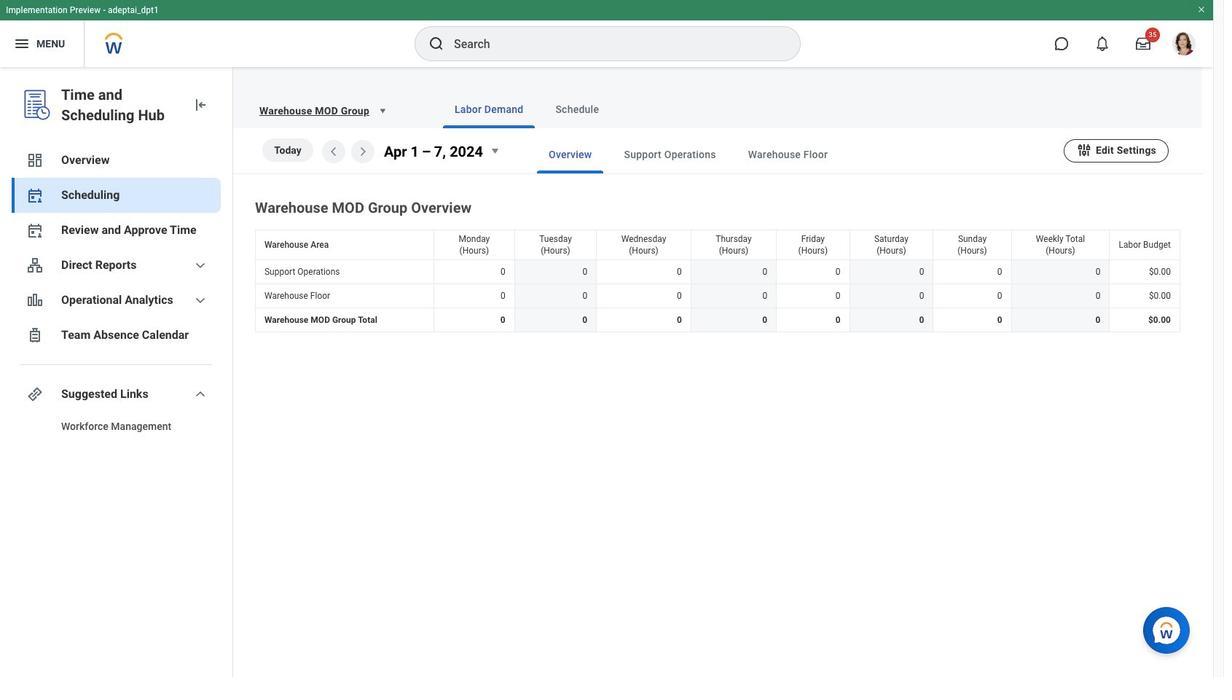 Task type: locate. For each thing, give the bounding box(es) containing it.
configure image
[[1077, 142, 1093, 158]]

dashboard image
[[26, 152, 44, 169]]

chevron down small image
[[192, 257, 209, 274], [192, 386, 209, 403]]

1 chevron down small image from the top
[[192, 257, 209, 274]]

0 vertical spatial chevron down small image
[[192, 257, 209, 274]]

chevron left small image
[[325, 143, 343, 160]]

calendar user solid image
[[26, 187, 44, 204], [26, 222, 44, 239]]

Search Workday  search field
[[454, 28, 770, 60]]

calendar user solid image down dashboard image
[[26, 187, 44, 204]]

justify image
[[13, 35, 31, 52]]

chevron down small image for link icon
[[192, 386, 209, 403]]

banner
[[0, 0, 1214, 67]]

2 chevron down small image from the top
[[192, 386, 209, 403]]

1 vertical spatial caret down small image
[[486, 142, 504, 160]]

profile logan mcneil image
[[1173, 32, 1196, 58]]

0 horizontal spatial caret down small image
[[375, 103, 390, 118]]

notifications large image
[[1095, 36, 1110, 51]]

1 vertical spatial tab list
[[508, 136, 1064, 173]]

2 calendar user solid image from the top
[[26, 222, 44, 239]]

time and scheduling hub element
[[61, 85, 180, 125]]

calendar user solid image up view team icon
[[26, 222, 44, 239]]

0 vertical spatial calendar user solid image
[[26, 187, 44, 204]]

inbox large image
[[1136, 36, 1151, 51]]

1 vertical spatial chevron down small image
[[192, 386, 209, 403]]

tab panel
[[233, 128, 1203, 335]]

caret down small image
[[375, 103, 390, 118], [486, 142, 504, 160]]

1 vertical spatial calendar user solid image
[[26, 222, 44, 239]]

1 horizontal spatial caret down small image
[[486, 142, 504, 160]]

tab list
[[414, 90, 1185, 128], [508, 136, 1064, 173]]

1 calendar user solid image from the top
[[26, 187, 44, 204]]



Task type: vqa. For each thing, say whether or not it's contained in the screenshot.
Jacques Lesage
no



Task type: describe. For each thing, give the bounding box(es) containing it.
transformation import image
[[192, 96, 209, 114]]

close environment banner image
[[1198, 5, 1206, 14]]

chart image
[[26, 292, 44, 309]]

0 vertical spatial caret down small image
[[375, 103, 390, 118]]

chevron down small image for view team icon
[[192, 257, 209, 274]]

chevron right small image
[[354, 143, 372, 160]]

view team image
[[26, 257, 44, 274]]

navigation pane region
[[0, 67, 233, 677]]

search image
[[428, 35, 445, 52]]

0 vertical spatial tab list
[[414, 90, 1185, 128]]

link image
[[26, 386, 44, 403]]

task timeoff image
[[26, 327, 44, 344]]

chevron down small image
[[192, 292, 209, 309]]



